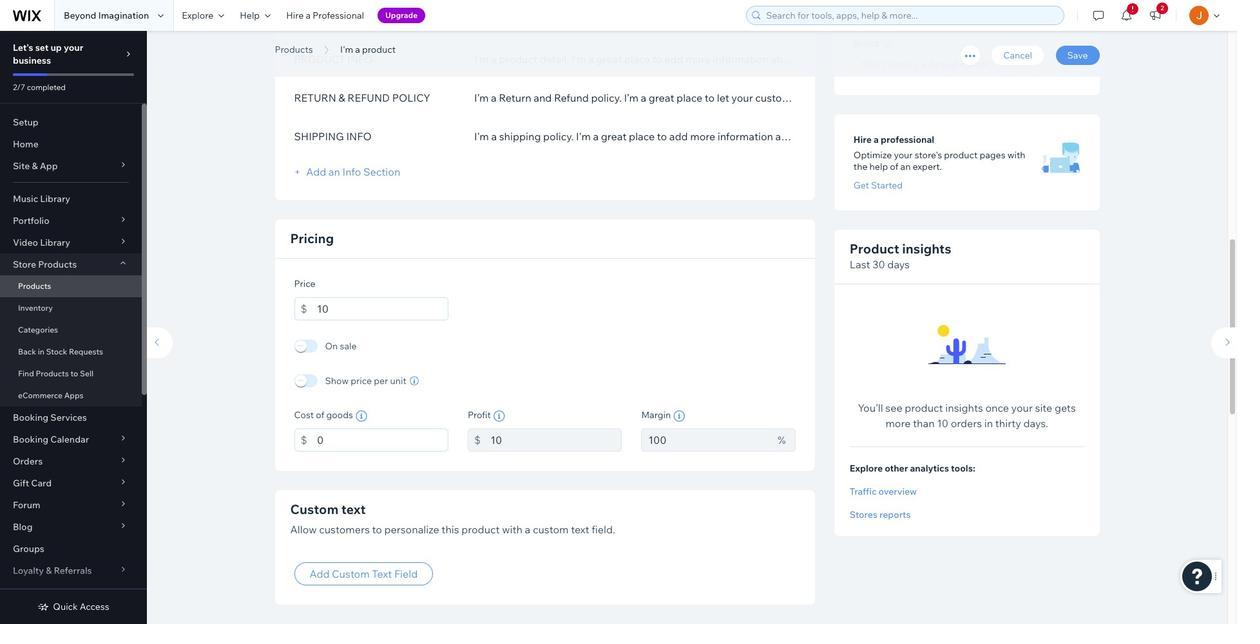 Task type: describe. For each thing, give the bounding box(es) containing it.
1 horizontal spatial i'm
[[340, 44, 353, 55]]

store products
[[13, 259, 77, 271]]

product inside you'll see product insights once your site gets more than 10 orders in thirty days.
[[905, 402, 943, 415]]

calendar
[[50, 434, 89, 446]]

access
[[80, 602, 109, 613]]

insights inside you'll see product insights once your site gets more than 10 orders in thirty days.
[[945, 402, 983, 415]]

2/7 completed
[[13, 82, 66, 92]]

site & app button
[[0, 155, 142, 177]]

referrals
[[54, 566, 92, 577]]

stores reports link
[[850, 510, 1084, 521]]

brand
[[854, 38, 879, 49]]

a inside custom text allow customers to personalize this product with a custom text field.
[[525, 524, 530, 536]]

setup
[[13, 117, 38, 128]]

portfolio button
[[0, 210, 142, 232]]

quick
[[53, 602, 78, 613]]

add for add an info section
[[306, 165, 326, 178]]

$ for on sale
[[301, 303, 307, 315]]

sell
[[80, 369, 93, 379]]

beyond
[[64, 10, 96, 21]]

analytics
[[910, 463, 949, 475]]

ecommerce
[[18, 391, 63, 401]]

0 horizontal spatial text
[[341, 502, 366, 518]]

your inside optimize your store's product pages with the help of an expert.
[[894, 150, 913, 161]]

price
[[294, 278, 315, 290]]

text
[[372, 568, 392, 581]]

to inside custom text allow customers to personalize this product with a custom text field.
[[372, 524, 382, 536]]

your inside you'll see product insights once your site gets more than 10 orders in thirty days.
[[1011, 402, 1033, 415]]

gift card button
[[0, 473, 142, 495]]

ecommerce apps link
[[0, 385, 142, 407]]

hire for hire a professional
[[854, 134, 872, 146]]

orders
[[951, 418, 982, 431]]

show
[[325, 375, 349, 387]]

ecommerce apps
[[18, 391, 83, 401]]

traffic
[[850, 487, 877, 498]]

blog button
[[0, 517, 142, 539]]

booking calendar button
[[0, 429, 142, 451]]

explore other analytics tools:
[[850, 463, 975, 475]]

services
[[50, 412, 87, 424]]

video library
[[13, 237, 70, 249]]

info tooltip image for cost of goods
[[356, 411, 367, 422]]

insights inside the product insights last 30 days
[[902, 241, 951, 257]]

10
[[937, 418, 948, 431]]

& for site
[[32, 160, 38, 172]]

professional
[[881, 134, 934, 146]]

price
[[351, 375, 372, 387]]

orders
[[13, 456, 43, 468]]

loyalty & referrals
[[13, 566, 92, 577]]

point
[[13, 588, 35, 599]]

find products to sell link
[[0, 363, 142, 385]]

home
[[13, 139, 39, 150]]

more
[[886, 418, 911, 431]]

quick access
[[53, 602, 109, 613]]

a down hire a professional in the left top of the page
[[313, 28, 326, 57]]

store's
[[915, 150, 942, 161]]

product
[[850, 241, 899, 257]]

help button
[[232, 0, 278, 31]]

booking services
[[13, 412, 87, 424]]

cancel
[[1003, 50, 1032, 61]]

custom
[[533, 524, 569, 536]]

2
[[1161, 4, 1164, 12]]

upgrade button
[[378, 8, 425, 23]]

set
[[35, 42, 49, 53]]

$ down cost
[[301, 434, 307, 447]]

other
[[885, 463, 908, 475]]

0 horizontal spatial an
[[328, 165, 340, 178]]

products up inventory
[[18, 282, 51, 291]]

library for video library
[[40, 237, 70, 249]]

gift
[[13, 478, 29, 490]]

2/7
[[13, 82, 25, 92]]

add an info section
[[304, 165, 400, 178]]

the
[[854, 161, 868, 173]]

shipping info
[[294, 130, 372, 143]]

of for point of sale
[[37, 588, 46, 599]]

with inside custom text allow customers to personalize this product with a custom text field.
[[502, 524, 523, 536]]

on sale
[[325, 341, 357, 352]]

overview
[[879, 487, 917, 498]]

loyalty
[[13, 566, 44, 577]]

margin
[[641, 409, 671, 421]]

cost
[[294, 409, 314, 421]]

library for music library
[[40, 193, 70, 205]]

of for cost of goods
[[316, 409, 324, 421]]

store
[[13, 259, 36, 271]]

product info
[[294, 53, 373, 65]]

add custom text field
[[310, 568, 418, 581]]

music
[[13, 193, 38, 205]]

a inside hire a professional link
[[306, 10, 311, 21]]

sale
[[48, 588, 66, 599]]

let's set up your business
[[13, 42, 83, 66]]

products inside find products to sell link
[[36, 369, 69, 379]]

product inside custom text allow customers to personalize this product with a custom text field.
[[461, 524, 500, 536]]

& for loyalty
[[46, 566, 52, 577]]

explore for explore other analytics tools:
[[850, 463, 883, 475]]

$ for %
[[474, 434, 481, 447]]

customers
[[319, 524, 370, 536]]

apps
[[64, 391, 83, 401]]

this
[[442, 524, 459, 536]]

hire a professional
[[286, 10, 364, 21]]

return & refund policy
[[294, 91, 430, 104]]

2 button
[[1141, 0, 1169, 31]]

find products to sell
[[18, 369, 93, 379]]

started
[[871, 180, 903, 191]]

custom text allow customers to personalize this product with a custom text field.
[[290, 502, 615, 536]]

days.
[[1023, 418, 1048, 431]]

tools:
[[951, 463, 975, 475]]

blog
[[13, 522, 33, 533]]

traffic overview link
[[850, 487, 1084, 498]]

video
[[13, 237, 38, 249]]

booking services link
[[0, 407, 142, 429]]

30
[[873, 258, 885, 271]]

groups
[[13, 544, 44, 555]]

get started link
[[854, 180, 903, 191]]

upgrade
[[385, 10, 418, 20]]

in inside sidebar element
[[38, 347, 44, 357]]



Task type: vqa. For each thing, say whether or not it's contained in the screenshot.
the topmost text
yes



Task type: locate. For each thing, give the bounding box(es) containing it.
stores
[[850, 510, 877, 521]]

booking for booking calendar
[[13, 434, 48, 446]]

1 horizontal spatial explore
[[850, 463, 883, 475]]

help
[[870, 161, 888, 173]]

requests
[[69, 347, 103, 357]]

text up customers
[[341, 502, 366, 518]]

2 vertical spatial your
[[1011, 402, 1033, 415]]

Search for tools, apps, help & more... field
[[762, 6, 1060, 24]]

& right loyalty
[[46, 566, 52, 577]]

field
[[394, 568, 418, 581]]

info tooltip image
[[673, 411, 685, 422]]

0 vertical spatial explore
[[182, 10, 213, 21]]

of right cost
[[316, 409, 324, 421]]

0 vertical spatial library
[[40, 193, 70, 205]]

info tooltip image
[[356, 411, 367, 422], [493, 411, 505, 422]]

booking inside dropdown button
[[13, 434, 48, 446]]

1 horizontal spatial info tooltip image
[[493, 411, 505, 422]]

with inside optimize your store's product pages with the help of an expert.
[[1008, 150, 1025, 161]]

setup link
[[0, 111, 142, 133]]

products link
[[268, 43, 319, 56], [0, 276, 142, 298]]

1 vertical spatial in
[[984, 418, 993, 431]]

personalize
[[384, 524, 439, 536]]

library
[[40, 193, 70, 205], [40, 237, 70, 249]]

store products button
[[0, 254, 142, 276]]

a right product
[[355, 44, 360, 55]]

1 horizontal spatial to
[[372, 524, 382, 536]]

hire up optimize
[[854, 134, 872, 146]]

1 horizontal spatial in
[[984, 418, 993, 431]]

0 vertical spatial to
[[71, 369, 78, 379]]

i'm down hire a professional in the left top of the page
[[275, 28, 308, 57]]

hire
[[286, 10, 304, 21], [854, 134, 872, 146]]

insights up the days
[[902, 241, 951, 257]]

custom inside custom text allow customers to personalize this product with a custom text field.
[[290, 502, 338, 518]]

of right help at right top
[[890, 161, 898, 173]]

0 vertical spatial of
[[890, 161, 898, 173]]

$ down profit on the bottom left of the page
[[474, 434, 481, 447]]

2 horizontal spatial your
[[1011, 402, 1033, 415]]

products link inside i'm a product form
[[268, 43, 319, 56]]

library up "store products"
[[40, 237, 70, 249]]

hire for hire a professional
[[286, 10, 304, 21]]

1 library from the top
[[40, 193, 70, 205]]

custom up allow
[[290, 502, 338, 518]]

2 info tooltip image from the left
[[493, 411, 505, 422]]

profit
[[468, 409, 491, 421]]

policy
[[392, 91, 430, 104]]

on
[[325, 341, 338, 352]]

1 vertical spatial your
[[894, 150, 913, 161]]

a left professional
[[306, 10, 311, 21]]

custom
[[290, 502, 338, 518], [332, 568, 370, 581]]

library inside video library popup button
[[40, 237, 70, 249]]

info tooltip image for profit
[[493, 411, 505, 422]]

stores reports
[[850, 510, 911, 521]]

booking down ecommerce
[[13, 412, 48, 424]]

%
[[778, 434, 786, 447]]

in down once
[[984, 418, 993, 431]]

to right customers
[[372, 524, 382, 536]]

pages
[[980, 150, 1005, 161]]

booking for booking services
[[13, 412, 48, 424]]

i'm a product form
[[140, 0, 1237, 625]]

hire right the help button
[[286, 10, 304, 21]]

0 vertical spatial your
[[64, 42, 83, 53]]

to inside sidebar element
[[71, 369, 78, 379]]

with right pages
[[1008, 150, 1025, 161]]

1 horizontal spatial products link
[[268, 43, 319, 56]]

1 vertical spatial &
[[32, 160, 38, 172]]

1 horizontal spatial text
[[571, 524, 589, 536]]

None text field
[[317, 429, 448, 452], [491, 429, 622, 452], [317, 429, 448, 452], [491, 429, 622, 452]]

1 vertical spatial of
[[316, 409, 324, 421]]

0 horizontal spatial explore
[[182, 10, 213, 21]]

add for add custom text field
[[310, 568, 330, 581]]

get started
[[854, 180, 903, 191]]

product insights last 30 days
[[850, 241, 951, 271]]

traffic overview
[[850, 487, 917, 498]]

add
[[306, 165, 326, 178], [310, 568, 330, 581]]

gift card
[[13, 478, 52, 490]]

& right return
[[339, 91, 345, 104]]

portfolio
[[13, 215, 49, 227]]

1 vertical spatial with
[[502, 524, 523, 536]]

products link down hire a professional link
[[268, 43, 319, 56]]

your up thirty
[[1011, 402, 1033, 415]]

1 horizontal spatial of
[[316, 409, 324, 421]]

optimize
[[854, 150, 892, 161]]

2 horizontal spatial &
[[339, 91, 345, 104]]

0 vertical spatial add
[[306, 165, 326, 178]]

0 horizontal spatial products link
[[0, 276, 142, 298]]

i'm down professional
[[340, 44, 353, 55]]

last
[[850, 258, 870, 271]]

products
[[275, 44, 313, 55], [38, 259, 77, 271], [18, 282, 51, 291], [36, 369, 69, 379]]

explore up traffic
[[850, 463, 883, 475]]

info tooltip image right goods
[[356, 411, 367, 422]]

reports
[[879, 510, 911, 521]]

save button
[[1056, 46, 1100, 65]]

0 vertical spatial in
[[38, 347, 44, 357]]

info up add an info section
[[346, 130, 372, 143]]

0 vertical spatial insights
[[902, 241, 951, 257]]

0 horizontal spatial &
[[32, 160, 38, 172]]

0 horizontal spatial in
[[38, 347, 44, 357]]

1 vertical spatial products link
[[0, 276, 142, 298]]

your down professional
[[894, 150, 913, 161]]

point of sale
[[13, 588, 66, 599]]

custom left 'text' at left bottom
[[332, 568, 370, 581]]

orders button
[[0, 451, 142, 473]]

site
[[1035, 402, 1052, 415]]

add down allow
[[310, 568, 330, 581]]

in
[[38, 347, 44, 357], [984, 418, 993, 431]]

library inside music library 'link'
[[40, 193, 70, 205]]

0 horizontal spatial info tooltip image
[[356, 411, 367, 422]]

info for shipping info
[[346, 130, 372, 143]]

1 vertical spatial info
[[346, 130, 372, 143]]

booking calendar
[[13, 434, 89, 446]]

text
[[341, 502, 366, 518], [571, 524, 589, 536]]

2 booking from the top
[[13, 434, 48, 446]]

& right the site
[[32, 160, 38, 172]]

an inside optimize your store's product pages with the help of an expert.
[[900, 161, 911, 173]]

an left info
[[328, 165, 340, 178]]

gets
[[1055, 402, 1076, 415]]

in right back
[[38, 347, 44, 357]]

0 horizontal spatial of
[[37, 588, 46, 599]]

hire inside i'm a product form
[[854, 134, 872, 146]]

loyalty & referrals button
[[0, 561, 142, 582]]

sidebar element
[[0, 31, 147, 625]]

imagination
[[98, 10, 149, 21]]

info tooltip image right profit on the bottom left of the page
[[493, 411, 505, 422]]

0 horizontal spatial hire
[[286, 10, 304, 21]]

explore for explore
[[182, 10, 213, 21]]

find
[[18, 369, 34, 379]]

info up return & refund policy
[[347, 53, 373, 65]]

None text field
[[317, 297, 448, 321], [641, 429, 771, 452], [317, 297, 448, 321], [641, 429, 771, 452]]

1 info tooltip image from the left
[[356, 411, 367, 422]]

a left custom
[[525, 524, 530, 536]]

1 vertical spatial library
[[40, 237, 70, 249]]

show price per unit
[[325, 375, 406, 387]]

allow
[[290, 524, 317, 536]]

pricing
[[290, 230, 334, 246]]

1 horizontal spatial hire
[[854, 134, 872, 146]]

refund
[[348, 91, 390, 104]]

of inside optimize your store's product pages with the help of an expert.
[[890, 161, 898, 173]]

2 horizontal spatial of
[[890, 161, 898, 173]]

0 vertical spatial info
[[347, 53, 373, 65]]

1 horizontal spatial with
[[1008, 150, 1025, 161]]

products link down "store products"
[[0, 276, 142, 298]]

0 vertical spatial products link
[[268, 43, 319, 56]]

site & app
[[13, 160, 58, 172]]

i'm a product
[[275, 28, 421, 57], [340, 44, 396, 55]]

0 horizontal spatial to
[[71, 369, 78, 379]]

$
[[301, 303, 307, 315], [301, 434, 307, 447], [474, 434, 481, 447]]

text left field. at left
[[571, 524, 589, 536]]

& inside 'popup button'
[[46, 566, 52, 577]]

categories link
[[0, 320, 142, 341]]

info
[[342, 165, 361, 178]]

forum
[[13, 500, 40, 512]]

forum button
[[0, 495, 142, 517]]

product inside optimize your store's product pages with the help of an expert.
[[944, 150, 978, 161]]

point of sale link
[[0, 582, 142, 604]]

1 vertical spatial explore
[[850, 463, 883, 475]]

video library button
[[0, 232, 142, 254]]

& inside dropdown button
[[32, 160, 38, 172]]

expert.
[[913, 161, 942, 173]]

you'll see product insights once your site gets more than 10 orders in thirty days.
[[858, 402, 1076, 431]]

1 vertical spatial add
[[310, 568, 330, 581]]

professional
[[313, 10, 364, 21]]

0 vertical spatial text
[[341, 502, 366, 518]]

1 vertical spatial custom
[[332, 568, 370, 581]]

1 vertical spatial text
[[571, 524, 589, 536]]

add down shipping
[[306, 165, 326, 178]]

products inside i'm a product form
[[275, 44, 313, 55]]

to left sell on the bottom left of page
[[71, 369, 78, 379]]

1 vertical spatial booking
[[13, 434, 48, 446]]

inventory link
[[0, 298, 142, 320]]

products inside store products dropdown button
[[38, 259, 77, 271]]

with left custom
[[502, 524, 523, 536]]

products down video library popup button
[[38, 259, 77, 271]]

hire inside hire a professional link
[[286, 10, 304, 21]]

add inside button
[[310, 568, 330, 581]]

1 booking from the top
[[13, 412, 48, 424]]

1 vertical spatial to
[[372, 524, 382, 536]]

0 horizontal spatial your
[[64, 42, 83, 53]]

1 vertical spatial hire
[[854, 134, 872, 146]]

0 vertical spatial with
[[1008, 150, 1025, 161]]

add custom text field button
[[294, 563, 433, 586]]

products down hire a professional link
[[275, 44, 313, 55]]

$ down price
[[301, 303, 307, 315]]

& for return
[[339, 91, 345, 104]]

0 horizontal spatial i'm
[[275, 28, 308, 57]]

1 horizontal spatial your
[[894, 150, 913, 161]]

custom inside button
[[332, 568, 370, 581]]

2 vertical spatial &
[[46, 566, 52, 577]]

0 vertical spatial custom
[[290, 502, 338, 518]]

an left expert.
[[900, 161, 911, 173]]

of left sale
[[37, 588, 46, 599]]

2 vertical spatial of
[[37, 588, 46, 599]]

1 vertical spatial insights
[[945, 402, 983, 415]]

1 horizontal spatial an
[[900, 161, 911, 173]]

unit
[[390, 375, 406, 387]]

booking up orders
[[13, 434, 48, 446]]

2 library from the top
[[40, 237, 70, 249]]

library up portfolio dropdown button
[[40, 193, 70, 205]]

0 vertical spatial booking
[[13, 412, 48, 424]]

explore left the help
[[182, 10, 213, 21]]

up
[[51, 42, 62, 53]]

music library link
[[0, 188, 142, 210]]

your inside let's set up your business
[[64, 42, 83, 53]]

0 vertical spatial &
[[339, 91, 345, 104]]

in inside you'll see product insights once your site gets more than 10 orders in thirty days.
[[984, 418, 993, 431]]

products up ecommerce apps
[[36, 369, 69, 379]]

your right up
[[64, 42, 83, 53]]

booking
[[13, 412, 48, 424], [13, 434, 48, 446]]

your
[[64, 42, 83, 53], [894, 150, 913, 161], [1011, 402, 1033, 415]]

categories
[[18, 325, 58, 335]]

let's
[[13, 42, 33, 53]]

explore inside i'm a product form
[[850, 463, 883, 475]]

& inside i'm a product form
[[339, 91, 345, 104]]

0 horizontal spatial with
[[502, 524, 523, 536]]

get
[[854, 180, 869, 191]]

info for product info
[[347, 53, 373, 65]]

1 horizontal spatial &
[[46, 566, 52, 577]]

of inside sidebar element
[[37, 588, 46, 599]]

Start typing a brand name field
[[858, 54, 1076, 76]]

a up optimize
[[874, 134, 879, 146]]

hire a professional link
[[278, 0, 372, 31]]

0 vertical spatial hire
[[286, 10, 304, 21]]

insights up orders
[[945, 402, 983, 415]]



